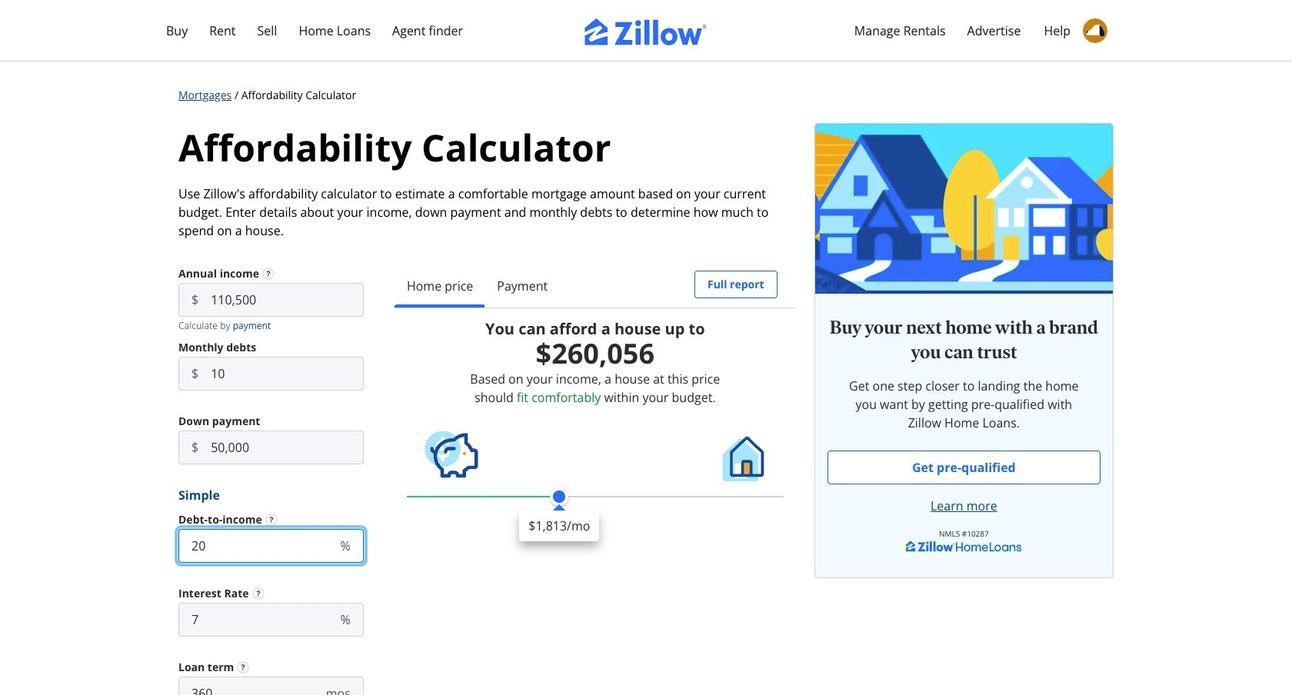 Task type: describe. For each thing, give the bounding box(es) containing it.
default tabs example tab list
[[395, 265, 796, 309]]

monthly payment slider
[[520, 488, 600, 542]]

zillow logo image
[[585, 18, 708, 45]]

main navigation
[[0, 0, 1293, 62]]

your profile default icon image
[[1083, 18, 1108, 43]]



Task type: locate. For each thing, give the bounding box(es) containing it.
house image
[[719, 435, 768, 484], [723, 437, 764, 482]]

3   text field from the top
[[211, 431, 364, 465]]

3   text field from the top
[[179, 677, 314, 696]]

2   text field from the top
[[211, 357, 364, 391]]

zillow home loans image
[[907, 540, 1022, 553]]

tab panel
[[395, 308, 796, 542]]

1 vertical spatial   text field
[[179, 603, 328, 637]]

group
[[828, 451, 1101, 485]]

1   text field from the top
[[211, 283, 364, 317]]

2   text field from the top
[[179, 603, 328, 637]]

1   text field from the top
[[179, 529, 328, 563]]

piggy bank image
[[422, 426, 481, 484], [425, 431, 478, 478]]

0 vertical spatial   text field
[[211, 283, 364, 317]]

  text field
[[179, 529, 328, 563], [179, 603, 328, 637], [179, 677, 314, 696]]

  text field
[[211, 283, 364, 317], [211, 357, 364, 391], [211, 431, 364, 465]]

2 vertical spatial   text field
[[179, 677, 314, 696]]

1 vertical spatial   text field
[[211, 357, 364, 391]]

2 vertical spatial   text field
[[211, 431, 364, 465]]

0 vertical spatial   text field
[[179, 529, 328, 563]]



Task type: vqa. For each thing, say whether or not it's contained in the screenshot.
  text field
yes



